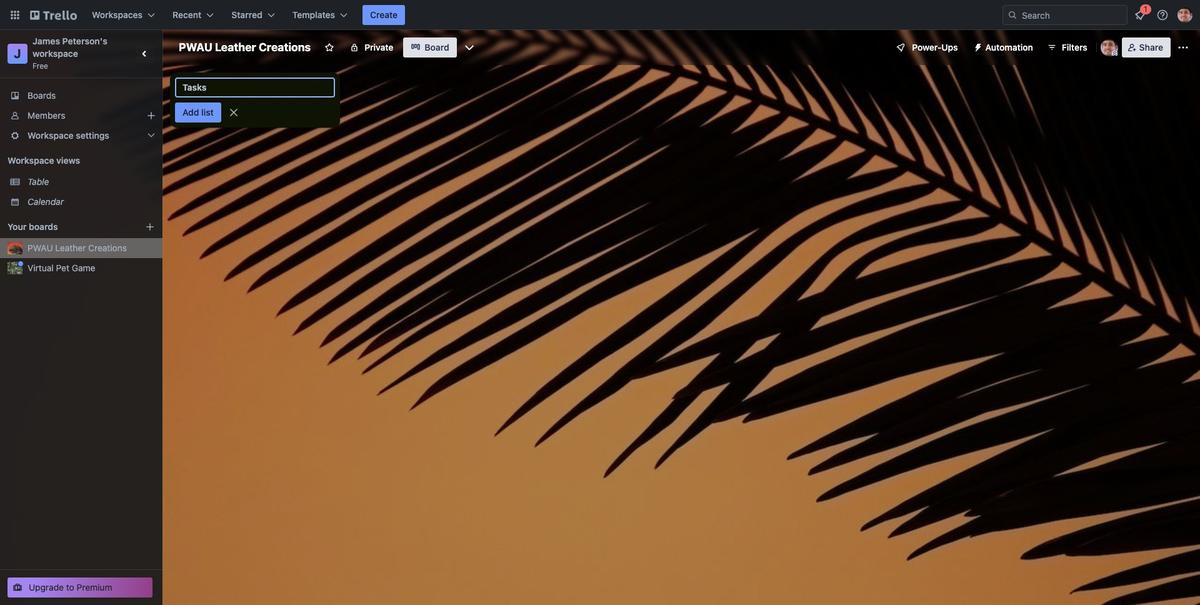 Task type: vqa. For each thing, say whether or not it's contained in the screenshot.
Tanushree
no



Task type: describe. For each thing, give the bounding box(es) containing it.
board
[[425, 42, 449, 53]]

templates button
[[285, 5, 355, 25]]

workspace
[[33, 48, 78, 59]]

boards
[[29, 221, 58, 232]]

table
[[28, 176, 49, 187]]

upgrade to premium
[[29, 582, 112, 593]]

power-ups button
[[888, 38, 966, 58]]

creations inside board name text field
[[259, 41, 311, 54]]

show menu image
[[1178, 41, 1190, 54]]

starred button
[[224, 5, 282, 25]]

members link
[[0, 106, 163, 126]]

workspace navigation collapse icon image
[[136, 45, 154, 63]]

this member is an admin of this board. image
[[1112, 51, 1118, 56]]

virtual
[[28, 263, 54, 273]]

Board name text field
[[173, 38, 317, 58]]

back to home image
[[30, 5, 77, 25]]

Search field
[[1018, 6, 1128, 24]]

add board image
[[145, 222, 155, 232]]

workspace views
[[8, 155, 80, 166]]

boards
[[28, 90, 56, 101]]

search image
[[1008, 10, 1018, 20]]

add list button
[[175, 103, 221, 123]]

pwau inside board name text field
[[179, 41, 213, 54]]

0 horizontal spatial creations
[[88, 243, 127, 253]]

list
[[201, 107, 214, 118]]

calendar
[[28, 196, 64, 207]]

your
[[8, 221, 27, 232]]

sm image
[[968, 38, 986, 55]]

customize views image
[[463, 41, 476, 54]]

1 notification image
[[1133, 8, 1148, 23]]

templates
[[292, 9, 335, 20]]

workspace settings
[[28, 130, 109, 141]]

starred
[[232, 9, 262, 20]]

power-
[[913, 42, 942, 53]]

table link
[[28, 176, 155, 188]]

pet
[[56, 263, 69, 273]]

pwau leather creations inside board name text field
[[179, 41, 311, 54]]

calendar link
[[28, 196, 155, 208]]

workspace for workspace views
[[8, 155, 54, 166]]

settings
[[76, 130, 109, 141]]

star or unstar board image
[[325, 43, 335, 53]]

create button
[[363, 5, 405, 25]]

private button
[[342, 38, 401, 58]]

power-ups
[[913, 42, 958, 53]]

workspaces button
[[84, 5, 163, 25]]

members
[[28, 110, 65, 121]]

workspace for workspace settings
[[28, 130, 74, 141]]

1 vertical spatial pwau leather creations
[[28, 243, 127, 253]]

upgrade
[[29, 582, 64, 593]]

filters button
[[1044, 38, 1092, 58]]

j
[[14, 46, 21, 61]]

james peterson's workspace free
[[33, 36, 110, 71]]

share
[[1140, 42, 1164, 53]]

recent button
[[165, 5, 222, 25]]

board link
[[404, 38, 457, 58]]

private
[[365, 42, 394, 53]]

j link
[[8, 44, 28, 64]]



Task type: locate. For each thing, give the bounding box(es) containing it.
leather
[[215, 41, 256, 54], [55, 243, 86, 253]]

workspace
[[28, 130, 74, 141], [8, 155, 54, 166]]

add
[[183, 107, 199, 118]]

your boards
[[8, 221, 58, 232]]

upgrade to premium link
[[8, 578, 153, 598]]

0 vertical spatial pwau leather creations
[[179, 41, 311, 54]]

1 vertical spatial pwau
[[28, 243, 53, 253]]

pwau
[[179, 41, 213, 54], [28, 243, 53, 253]]

pwau down recent dropdown button
[[179, 41, 213, 54]]

add list
[[183, 107, 214, 118]]

pwau leather creations up game
[[28, 243, 127, 253]]

james
[[33, 36, 60, 46]]

0 horizontal spatial pwau
[[28, 243, 53, 253]]

create
[[370, 9, 398, 20]]

creations
[[259, 41, 311, 54], [88, 243, 127, 253]]

pwau leather creations link
[[28, 242, 155, 255]]

1 horizontal spatial leather
[[215, 41, 256, 54]]

1 vertical spatial creations
[[88, 243, 127, 253]]

1 vertical spatial workspace
[[8, 155, 54, 166]]

james peterson (jamespeterson93) image
[[1101, 39, 1119, 56]]

0 vertical spatial workspace
[[28, 130, 74, 141]]

pwau leather creations down starred
[[179, 41, 311, 54]]

workspace down members
[[28, 130, 74, 141]]

1 horizontal spatial pwau
[[179, 41, 213, 54]]

peterson's
[[62, 36, 107, 46]]

automation
[[986, 42, 1034, 53]]

0 vertical spatial creations
[[259, 41, 311, 54]]

ups
[[942, 42, 958, 53]]

workspace up table
[[8, 155, 54, 166]]

virtual pet game link
[[28, 262, 155, 275]]

1 horizontal spatial creations
[[259, 41, 311, 54]]

pwau leather creations
[[179, 41, 311, 54], [28, 243, 127, 253]]

open information menu image
[[1157, 9, 1169, 21]]

recent
[[173, 9, 202, 20]]

premium
[[77, 582, 112, 593]]

leather down your boards with 2 items element
[[55, 243, 86, 253]]

workspace inside workspace settings popup button
[[28, 130, 74, 141]]

creations down templates
[[259, 41, 311, 54]]

views
[[56, 155, 80, 166]]

leather inside board name text field
[[215, 41, 256, 54]]

0 vertical spatial leather
[[215, 41, 256, 54]]

1 vertical spatial leather
[[55, 243, 86, 253]]

0 horizontal spatial leather
[[55, 243, 86, 253]]

leather down starred
[[215, 41, 256, 54]]

creations up virtual pet game link
[[88, 243, 127, 253]]

workspaces
[[92, 9, 143, 20]]

1 horizontal spatial pwau leather creations
[[179, 41, 311, 54]]

0 vertical spatial pwau
[[179, 41, 213, 54]]

filters
[[1062, 42, 1088, 53]]

free
[[33, 61, 48, 71]]

0 horizontal spatial pwau leather creations
[[28, 243, 127, 253]]

game
[[72, 263, 95, 273]]

james peterson (jamespeterson93) image
[[1178, 8, 1193, 23]]

james peterson's workspace link
[[33, 36, 110, 59]]

pwau up virtual at the top of page
[[28, 243, 53, 253]]

virtual pet game
[[28, 263, 95, 273]]

primary element
[[0, 0, 1201, 30]]

workspace settings button
[[0, 126, 163, 146]]

boards link
[[0, 86, 163, 106]]

automation button
[[968, 38, 1041, 58]]

your boards with 2 items element
[[8, 220, 126, 235]]

share button
[[1122, 38, 1171, 58]]

to
[[66, 582, 74, 593]]

Enter list title… text field
[[175, 78, 335, 98]]

cancel list editing image
[[228, 106, 240, 119]]



